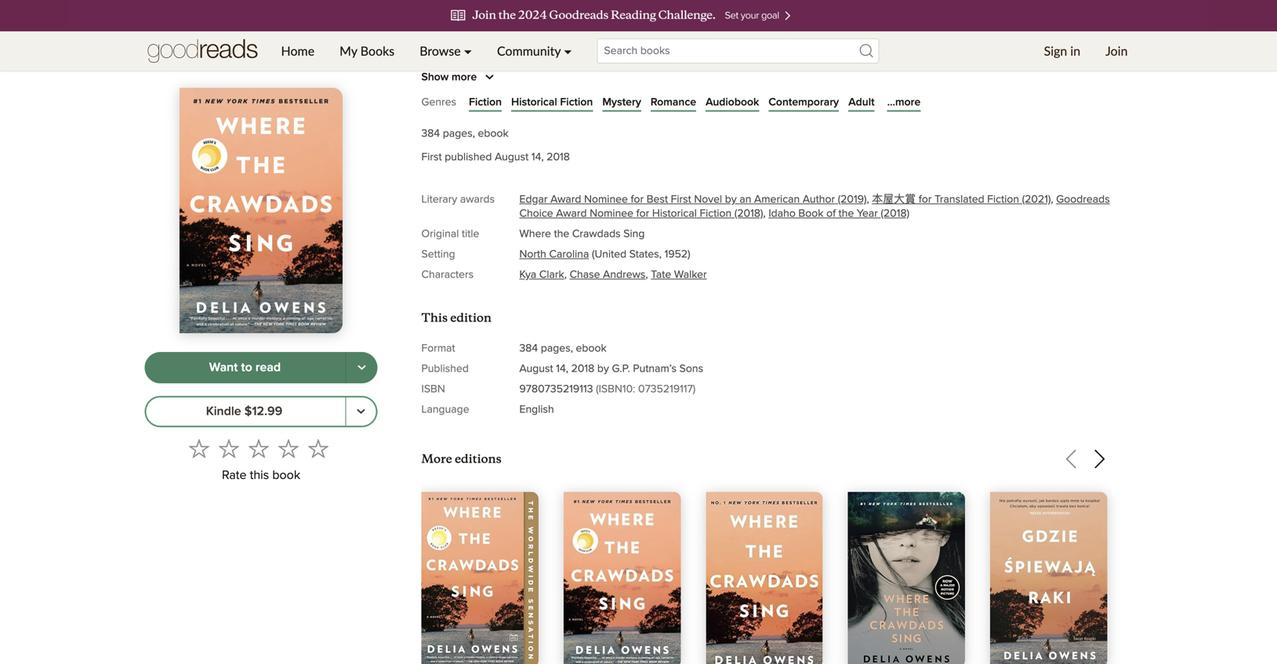 Task type: locate. For each thing, give the bounding box(es) containing it.
1 book cover image from the left
[[421, 492, 539, 664]]

say.
[[556, 32, 576, 44]]

debut
[[471, 169, 503, 182]]

1 vertical spatial who
[[819, 221, 842, 233]]

us, up lush
[[897, 221, 912, 233]]

1 vertical spatial 384
[[519, 343, 538, 354]]

for left best
[[631, 194, 644, 205]]

0 vertical spatial that
[[603, 169, 624, 182]]

natural up wise, at the right of the page
[[818, 135, 855, 147]]

1 (2018) from the left
[[734, 208, 763, 219]]

isolation
[[530, 221, 576, 233]]

1 vertical spatial the
[[645, 238, 666, 251]]

happens.
[[739, 101, 790, 113]]

are right we
[[647, 169, 665, 182]]

1 vertical spatial wild
[[565, 255, 587, 268]]

kya
[[443, 32, 463, 44], [896, 83, 916, 96], [519, 269, 536, 280]]

are inside , owens juxtaposes an exquisite ode to the natural world against a profound coming of age story and haunting mystery. thought-provoking, wise, and deeply moving, owens's debut novel reminds us that we are forever shaped by the child within us, while also subject to the beautiful and violent secrets that nature keeps.
[[647, 169, 665, 182]]

she up loved.
[[421, 66, 441, 79]]

▾ for browse ▾
[[464, 43, 472, 58]]

0 vertical spatial but
[[421, 32, 440, 44]]

0 horizontal spatial the
[[421, 221, 443, 233]]

ode
[[758, 135, 780, 147]]

the down is
[[450, 49, 467, 62]]

1 horizontal spatial the
[[645, 238, 666, 251]]

who
[[660, 83, 684, 96], [819, 221, 842, 233]]

edgar
[[519, 194, 548, 205]]

nature
[[681, 186, 717, 199]]

0 horizontal spatial story
[[446, 221, 473, 233]]

1 vertical spatial 2018
[[571, 363, 594, 374]]

andrews
[[603, 269, 646, 280]]

join goodreads' 2024 reading challenge image
[[68, 0, 1209, 31]]

carolina
[[549, 249, 589, 260]]

unthinkable
[[672, 101, 736, 113]]

1 horizontal spatial kya
[[519, 269, 536, 280]]

0 vertical spatial first
[[421, 152, 442, 163]]

against
[[893, 135, 932, 147]]

natural up characters
[[445, 255, 483, 268]]

this
[[421, 310, 448, 325]]

, left "1952"
[[659, 249, 662, 260]]

0 vertical spatial story
[[557, 152, 584, 165]]

0 vertical spatial young
[[534, 83, 569, 96]]

mystery
[[737, 238, 780, 251]]

2 (2018) from the left
[[881, 208, 909, 219]]

1 vertical spatial has
[[916, 221, 935, 233]]

we
[[627, 169, 644, 182]]

story up genetic
[[446, 221, 473, 233]]

in right 'sign'
[[1070, 43, 1080, 58]]

fiction down novel
[[700, 208, 732, 219]]

historical down two
[[511, 97, 557, 108]]

my
[[340, 43, 357, 58]]

1 vertical spatial in
[[554, 66, 564, 79]]

▾ left the a
[[564, 43, 572, 58]]

an inside , owens juxtaposes an exquisite ode to the natural world against a profound coming of age story and haunting mystery. thought-provoking, wise, and deeply moving, owens's debut novel reminds us that we are forever shaped by the child within us, while also subject to the beautiful and violent secrets that nature keeps.
[[689, 135, 703, 147]]

an down shaped
[[740, 194, 751, 205]]

(2018) down 本屋大賞
[[881, 208, 909, 219]]

1 horizontal spatial has
[[916, 221, 935, 233]]

august up novel
[[495, 152, 529, 163]]

0 horizontal spatial an
[[689, 135, 703, 147]]

wild up chase
[[565, 255, 587, 268]]

1 vertical spatial kya
[[896, 83, 916, 96]]

for
[[631, 194, 644, 205], [919, 194, 932, 205], [636, 208, 649, 219]]

1 horizontal spatial first
[[671, 194, 691, 205]]

wild inside but kya is not what they say. a born naturalist with just one day of school, she takes life's lessons from the land, learning the real ways of the world from the dishonest signals of fireflies. but while she has the skills to live in solitude forever, the time comes when she yearns to be touched and loved. drawn to two young men from town, who are each intrigued by her wild beauty, kya opens herself to a new and startling world—until the unthinkable happens.
[[828, 83, 850, 96]]

published
[[421, 363, 469, 374]]

naturalist
[[620, 32, 670, 44]]

group.
[[607, 238, 642, 251]]

of right all
[[883, 221, 893, 233]]

0 vertical spatial wild
[[828, 83, 850, 96]]

the up habitat on the right top of the page
[[938, 221, 956, 233]]

2 ▾ from the left
[[564, 43, 572, 58]]

world down with
[[659, 49, 689, 62]]

0 horizontal spatial 384
[[421, 128, 440, 139]]

isbn
[[421, 384, 445, 395]]

0 horizontal spatial (2018)
[[734, 208, 763, 219]]

1 vertical spatial 384 pages, ebook
[[519, 343, 607, 354]]

▾ left not
[[464, 43, 472, 58]]

a inside , owens juxtaposes an exquisite ode to the natural world against a profound coming of age story and haunting mystery. thought-provoking, wise, and deeply moving, owens's debut novel reminds us that we are forever shaped by the child within us, while also subject to the beautiful and violent secrets that nature keeps.
[[935, 135, 942, 147]]

while down the lessons
[[921, 49, 950, 62]]

that
[[603, 169, 624, 182], [657, 186, 678, 199]]

to inside button
[[241, 361, 252, 374]]

1 horizontal spatial ▾
[[564, 43, 572, 58]]

owens's
[[421, 169, 468, 182]]

0 vertical spatial 2018
[[547, 152, 570, 163]]

0 horizontal spatial who
[[660, 83, 684, 96]]

from up mystery
[[599, 83, 624, 96]]

0 vertical spatial kya
[[443, 32, 463, 44]]

kindle
[[206, 405, 241, 418]]

0 vertical spatial while
[[921, 49, 950, 62]]

owens
[[585, 135, 624, 147]]

0 horizontal spatial that
[[603, 169, 624, 182]]

1 vertical spatial ebook
[[576, 343, 607, 354]]

they
[[528, 32, 552, 44]]

has
[[444, 66, 464, 79], [916, 221, 935, 233]]

award up isolation
[[556, 208, 587, 219]]

the down provoking,
[[771, 169, 789, 182]]

but up the show
[[421, 32, 440, 44]]

a up moving,
[[935, 135, 942, 147]]

pages, up the "published" at the left top of the page
[[443, 128, 475, 139]]

story up reminds
[[557, 152, 584, 165]]

0 vertical spatial us,
[[857, 169, 873, 182]]

0 horizontal spatial are
[[647, 169, 665, 182]]

1 horizontal spatial wild
[[828, 83, 850, 96]]

who up romance at right
[[660, 83, 684, 96]]

year
[[857, 208, 878, 219]]

by inside but kya is not what they say. a born naturalist with just one day of school, she takes life's lessons from the land, learning the real ways of the world from the dishonest signals of fireflies. but while she has the skills to live in solitude forever, the time comes when she yearns to be touched and loved. drawn to two young men from town, who are each intrigued by her wild beauty, kya opens herself to a new and startling world—until the unthinkable happens.
[[790, 83, 803, 96]]

0 horizontal spatial wild
[[565, 255, 587, 268]]

habitat
[[923, 238, 961, 251]]

wild
[[828, 83, 850, 96], [565, 255, 587, 268]]

into
[[853, 238, 873, 251]]

and right wise, at the right of the page
[[853, 152, 873, 165]]

...more
[[887, 97, 921, 108]]

historical inside top genres for this book element
[[511, 97, 557, 108]]

0 horizontal spatial ▾
[[464, 43, 472, 58]]

award inside goodreads choice award
[[556, 208, 587, 219]]

school,
[[783, 32, 822, 44]]

historical up the behavior
[[652, 208, 697, 219]]

a
[[580, 32, 588, 44]]

creatures.
[[591, 255, 645, 268]]

0 horizontal spatial world
[[659, 49, 689, 62]]

the down all
[[877, 238, 894, 251]]

my books
[[340, 43, 394, 58]]

1 vertical spatial are
[[647, 169, 665, 182]]

1 horizontal spatial while
[[921, 49, 950, 62]]

and inside the story asks how isolation influences the behavior of a young woman, who like all of us, has the genetic propensity to belong to a group. the clues to the mystery are brushed into the lush habitat and natural histories of its wild creatures.
[[421, 255, 442, 268]]

kya clark link
[[519, 269, 564, 280]]

walker
[[674, 269, 707, 280]]

0 vertical spatial world
[[659, 49, 689, 62]]

is
[[466, 32, 475, 44]]

an up mystery.
[[689, 135, 703, 147]]

(2018)
[[734, 208, 763, 219], [881, 208, 909, 219]]

384 pages, ebook
[[421, 128, 509, 139], [519, 343, 607, 354]]

story
[[557, 152, 584, 165], [446, 221, 473, 233]]

young up mystery
[[735, 221, 769, 233]]

1 horizontal spatial in
[[1070, 43, 1080, 58]]

who inside but kya is not what they say. a born naturalist with just one day of school, she takes life's lessons from the land, learning the real ways of the world from the dishonest signals of fireflies. but while she has the skills to live in solitude forever, the time comes when she yearns to be touched and loved. drawn to two young men from town, who are each intrigued by her wild beauty, kya opens herself to a new and startling world—until the unthinkable happens.
[[660, 83, 684, 96]]

1 vertical spatial but
[[899, 49, 918, 62]]

1 horizontal spatial story
[[557, 152, 584, 165]]

1 horizontal spatial ebook
[[576, 343, 607, 354]]

pages,
[[443, 128, 475, 139], [541, 343, 573, 354]]

of down novel
[[711, 221, 722, 233]]

1 horizontal spatial us,
[[897, 221, 912, 233]]

14, up "9780735219113"
[[556, 363, 568, 374]]

0 horizontal spatial ebook
[[478, 128, 509, 139]]

▾ for community ▾
[[564, 43, 572, 58]]

0 horizontal spatial natural
[[445, 255, 483, 268]]

original title
[[421, 229, 479, 240]]

are inside the story asks how isolation influences the behavior of a young woman, who like all of us, has the genetic propensity to belong to a group. the clues to the mystery are brushed into the lush habitat and natural histories of its wild creatures.
[[783, 238, 801, 251]]

first up nominee for historical fiction (2018)
[[671, 194, 691, 205]]

1 vertical spatial an
[[740, 194, 751, 205]]

2 horizontal spatial she
[[825, 32, 845, 44]]

1 vertical spatial historical
[[652, 208, 697, 219]]

0 vertical spatial 384
[[421, 128, 440, 139]]

$12.99
[[244, 405, 282, 418]]

from down just
[[692, 49, 717, 62]]

3 book cover image from the left
[[706, 492, 823, 664]]

0 horizontal spatial has
[[444, 66, 464, 79]]

2018 up "9780735219113 (isbn10: 0735219117)" on the bottom of page
[[571, 363, 594, 374]]

ebook up first published august 14, 2018
[[478, 128, 509, 139]]

0 horizontal spatial but
[[421, 32, 440, 44]]

1 vertical spatial natural
[[445, 255, 483, 268]]

▾ inside "link"
[[464, 43, 472, 58]]

a down the drawn
[[476, 101, 483, 113]]

idaho
[[769, 208, 796, 219]]

0 horizontal spatial historical
[[511, 97, 557, 108]]

kya up the "...more"
[[896, 83, 916, 96]]

None search field
[[584, 38, 892, 64]]

us,
[[857, 169, 873, 182], [897, 221, 912, 233]]

14,
[[531, 152, 544, 163], [556, 363, 568, 374]]

are down woman,
[[783, 238, 801, 251]]

translated
[[935, 194, 984, 205]]

wild inside the story asks how isolation influences the behavior of a young woman, who like all of us, has the genetic propensity to belong to a group. the clues to the mystery are brushed into the lush habitat and natural histories of its wild creatures.
[[565, 255, 587, 268]]

14, up novel
[[531, 152, 544, 163]]

world inside , owens juxtaposes an exquisite ode to the natural world against a profound coming of age story and haunting mystery. thought-provoking, wise, and deeply moving, owens's debut novel reminds us that we are forever shaped by the child within us, while also subject to the beautiful and violent secrets that nature keeps.
[[859, 135, 889, 147]]

▾
[[464, 43, 472, 58], [564, 43, 572, 58]]

sing
[[623, 229, 645, 240]]

rate 4 out of 5 image
[[278, 438, 299, 459]]

0 horizontal spatial 14,
[[531, 152, 544, 163]]

9780735219113
[[519, 384, 593, 395]]

0 vertical spatial has
[[444, 66, 464, 79]]

genres
[[421, 97, 456, 108]]

, left owens
[[579, 135, 582, 147]]

the up carolina
[[554, 229, 569, 240]]

while inside , owens juxtaposes an exquisite ode to the natural world against a profound coming of age story and haunting mystery. thought-provoking, wise, and deeply moving, owens's debut novel reminds us that we are forever shaped by the child within us, while also subject to the beautiful and violent secrets that nature keeps.
[[876, 169, 905, 182]]

0 vertical spatial an
[[689, 135, 703, 147]]

0 horizontal spatial in
[[554, 66, 564, 79]]

1 horizontal spatial are
[[687, 83, 705, 96]]

first
[[421, 152, 442, 163], [671, 194, 691, 205]]

1 horizontal spatial she
[[779, 66, 799, 79]]

2 horizontal spatial are
[[783, 238, 801, 251]]

young inside but kya is not what they say. a born naturalist with just one day of school, she takes life's lessons from the land, learning the real ways of the world from the dishonest signals of fireflies. but while she has the skills to live in solitude forever, the time comes when she yearns to be touched and loved. drawn to two young men from town, who are each intrigued by her wild beauty, kya opens herself to a new and startling world—until the unthinkable happens.
[[534, 83, 569, 96]]

1 vertical spatial award
[[556, 208, 587, 219]]

the down town, on the top of page
[[651, 101, 668, 113]]

the down naturalist
[[638, 49, 655, 62]]

she down the dishonest
[[779, 66, 799, 79]]

0 horizontal spatial young
[[534, 83, 569, 96]]

dishonest
[[742, 49, 795, 62]]

that right us
[[603, 169, 624, 182]]

by up american
[[755, 169, 768, 182]]

1 horizontal spatial historical
[[652, 208, 697, 219]]

1 horizontal spatial that
[[657, 186, 678, 199]]

has inside but kya is not what they say. a born naturalist with just one day of school, she takes life's lessons from the land, learning the real ways of the world from the dishonest signals of fireflies. but while she has the skills to live in solitude forever, the time comes when she yearns to be touched and loved. drawn to two young men from town, who are each intrigued by her wild beauty, kya opens herself to a new and startling world—until the unthinkable happens.
[[444, 66, 464, 79]]

community
[[497, 43, 561, 58]]

, left tate
[[646, 269, 648, 280]]

are
[[687, 83, 705, 96], [647, 169, 665, 182], [783, 238, 801, 251]]

first down in
[[421, 152, 442, 163]]

belong
[[541, 238, 579, 251]]

1 ▾ from the left
[[464, 43, 472, 58]]

historical
[[511, 97, 557, 108], [652, 208, 697, 219]]

but up touched
[[899, 49, 918, 62]]

when
[[746, 66, 776, 79]]

1 vertical spatial young
[[735, 221, 769, 233]]

the right sing
[[645, 238, 666, 251]]

young up historical fiction at the left top
[[534, 83, 569, 96]]

are down the time
[[687, 83, 705, 96]]

pages, up "9780735219113"
[[541, 343, 573, 354]]

1 horizontal spatial natural
[[818, 135, 855, 147]]

each
[[708, 83, 735, 96]]

1 vertical spatial us,
[[897, 221, 912, 233]]

0 horizontal spatial kya
[[443, 32, 463, 44]]

award down reminds
[[550, 194, 581, 205]]

Search by book title or ISBN text field
[[597, 38, 879, 64]]

with
[[673, 32, 696, 44]]

0 horizontal spatial us,
[[857, 169, 873, 182]]

1 horizontal spatial who
[[819, 221, 842, 233]]

fireflies.
[[853, 49, 896, 62]]

384 up "9780735219113"
[[519, 343, 538, 354]]

while down the deeply
[[876, 169, 905, 182]]

0 vertical spatial the
[[421, 221, 443, 233]]

1 horizontal spatial young
[[735, 221, 769, 233]]

wild right her
[[828, 83, 850, 96]]

the left mystery
[[716, 238, 734, 251]]

by up contemporary
[[790, 83, 803, 96]]

2018 up reminds
[[547, 152, 570, 163]]

0 horizontal spatial 2018
[[547, 152, 570, 163]]

world inside but kya is not what they say. a born naturalist with just one day of school, she takes life's lessons from the land, learning the real ways of the world from the dishonest signals of fireflies. but while she has the skills to live in solitude forever, the time comes when she yearns to be touched and loved. drawn to two young men from town, who are each intrigued by her wild beauty, kya opens herself to a new and startling world—until the unthinkable happens.
[[659, 49, 689, 62]]

rating 0 out of 5 group
[[184, 434, 333, 463]]

in right live
[[554, 66, 564, 79]]

born
[[591, 32, 616, 44]]

book cover image
[[421, 492, 539, 664], [564, 492, 681, 664], [706, 492, 823, 664], [848, 492, 965, 664], [990, 492, 1107, 664]]

0 vertical spatial august
[[495, 152, 529, 163]]

0 vertical spatial in
[[1070, 43, 1080, 58]]

mystery
[[602, 97, 641, 108]]

signals
[[798, 49, 836, 62]]

title
[[462, 229, 479, 240]]

also
[[908, 169, 930, 182]]

1 vertical spatial story
[[446, 221, 473, 233]]

august up "9780735219113"
[[519, 363, 553, 374]]

(2019)
[[838, 194, 867, 205]]

the up genetic
[[421, 221, 443, 233]]

just
[[699, 32, 718, 44]]

1 horizontal spatial world
[[859, 135, 889, 147]]

show more
[[421, 72, 477, 83]]

1 horizontal spatial 2018
[[571, 363, 594, 374]]

0 vertical spatial who
[[660, 83, 684, 96]]

384 pages, ebook up "9780735219113"
[[519, 343, 607, 354]]

want
[[209, 361, 238, 374]]

1 vertical spatial while
[[876, 169, 905, 182]]

top genres for this book element
[[421, 93, 1132, 117]]

2 vertical spatial kya
[[519, 269, 536, 280]]

world up the deeply
[[859, 135, 889, 147]]

august 14, 2018 by g.p. putnam's sons
[[519, 363, 703, 374]]

1 vertical spatial world
[[859, 135, 889, 147]]

who down , idaho book of the year (2018)
[[819, 221, 842, 233]]

fiction down men
[[560, 97, 593, 108]]

subject
[[421, 186, 461, 199]]

for down best
[[636, 208, 649, 219]]

nominee up the influences
[[590, 208, 633, 219]]

0 vertical spatial nominee
[[584, 194, 628, 205]]

ebook up august 14, 2018 by g.p. putnam's sons
[[576, 343, 607, 354]]

0 vertical spatial 384 pages, ebook
[[421, 128, 509, 139]]

kya down north
[[519, 269, 536, 280]]



Task type: describe. For each thing, give the bounding box(es) containing it.
rate this book
[[222, 469, 300, 482]]

want to read
[[209, 361, 281, 374]]

home image
[[148, 31, 258, 71]]

1 horizontal spatial an
[[740, 194, 751, 205]]

0 horizontal spatial from
[[421, 49, 446, 62]]

0 vertical spatial award
[[550, 194, 581, 205]]

show more button
[[421, 68, 499, 87]]

show
[[421, 72, 449, 83]]

crawdads
[[572, 229, 621, 240]]

5 book cover image from the left
[[990, 492, 1107, 664]]

english
[[519, 404, 554, 415]]

sons
[[679, 363, 703, 374]]

reminds
[[540, 169, 584, 182]]

community ▾ link
[[485, 31, 584, 71]]

while inside but kya is not what they say. a born naturalist with just one day of school, she takes life's lessons from the land, learning the real ways of the world from the dishonest signals of fireflies. but while she has the skills to live in solitude forever, the time comes when she yearns to be touched and loved. drawn to two young men from town, who are each intrigued by her wild beauty, kya opens herself to a new and startling world—until the unthinkable happens.
[[921, 49, 950, 62]]

published
[[445, 152, 492, 163]]

rate 3 out of 5 image
[[249, 438, 269, 459]]

2 horizontal spatial from
[[692, 49, 717, 62]]

and down reminds
[[550, 186, 571, 199]]

, left chase
[[564, 269, 567, 280]]

a right ( at the left
[[597, 238, 603, 251]]

and down two
[[512, 101, 533, 113]]

one
[[721, 32, 742, 44]]

audiobook link
[[706, 95, 759, 110]]

genetic
[[421, 238, 462, 251]]

mystery link
[[602, 95, 641, 110]]

its
[[550, 255, 562, 268]]

of inside , owens juxtaposes an exquisite ode to the natural world against a profound coming of age story and haunting mystery. thought-provoking, wise, and deeply moving, owens's debut novel reminds us that we are forever shaped by the child within us, while also subject to the beautiful and violent secrets that nature keeps.
[[519, 152, 529, 165]]

the down (2019)
[[839, 208, 854, 219]]

herself
[[421, 101, 459, 113]]

learning
[[500, 49, 545, 62]]

1 vertical spatial pages,
[[541, 343, 573, 354]]

1 horizontal spatial 14,
[[556, 363, 568, 374]]

nominee for historical fiction (2018)
[[587, 208, 763, 219]]

sign in link
[[1031, 31, 1093, 71]]

4 book cover image from the left
[[848, 492, 965, 664]]

author
[[803, 194, 835, 205]]

putnam's
[[633, 363, 677, 374]]

profound
[[421, 152, 472, 165]]

where the crawdads sing
[[519, 229, 645, 240]]

us
[[587, 169, 600, 182]]

provoking,
[[760, 152, 818, 165]]

juxtaposes
[[627, 135, 686, 147]]

are inside but kya is not what they say. a born naturalist with just one day of school, she takes life's lessons from the land, learning the real ways of the world from the dishonest signals of fireflies. but while she has the skills to live in solitude forever, the time comes when she yearns to be touched and loved. drawn to two young men from town, who are each intrigued by her wild beauty, kya opens herself to a new and startling world—until the unthinkable happens.
[[687, 83, 705, 96]]

1 horizontal spatial from
[[599, 83, 624, 96]]

of down author
[[826, 208, 836, 219]]

north
[[519, 249, 546, 260]]

, left goodreads
[[1051, 194, 1053, 205]]

goodreads choice award
[[519, 194, 1110, 219]]

contemporary
[[769, 97, 839, 108]]

0 vertical spatial pages,
[[443, 128, 475, 139]]

2 book cover image from the left
[[564, 492, 681, 664]]

format
[[421, 343, 455, 354]]

the down one
[[721, 49, 738, 62]]

real
[[569, 49, 589, 62]]

the up the drawn
[[467, 66, 485, 79]]

influences
[[579, 221, 636, 233]]

choice
[[519, 208, 553, 219]]

natural inside the story asks how isolation influences the behavior of a young woman, who like all of us, has the genetic propensity to belong to a group. the clues to the mystery are brushed into the lush habitat and natural histories of its wild creatures.
[[445, 255, 483, 268]]

original
[[421, 229, 459, 240]]

in inside but kya is not what they say. a born naturalist with just one day of school, she takes life's lessons from the land, learning the real ways of the world from the dishonest signals of fireflies. but while she has the skills to live in solitude forever, the time comes when she yearns to be touched and loved. drawn to two young men from town, who are each intrigued by her wild beauty, kya opens herself to a new and startling world—until the unthinkable happens.
[[554, 66, 564, 79]]

land,
[[471, 49, 497, 62]]

adult
[[848, 97, 875, 108]]

where
[[519, 229, 551, 240]]

)
[[688, 249, 690, 260]]

novel
[[507, 169, 537, 182]]

haunting
[[611, 152, 659, 165]]

united
[[595, 249, 627, 260]]

best
[[647, 194, 668, 205]]

contemporary link
[[769, 95, 839, 110]]

us, inside the story asks how isolation influences the behavior of a young woman, who like all of us, has the genetic propensity to belong to a group. the clues to the mystery are brushed into the lush habitat and natural histories of its wild creatures.
[[897, 221, 912, 233]]

0 horizontal spatial she
[[421, 66, 441, 79]]

1 horizontal spatial but
[[899, 49, 918, 62]]

a inside but kya is not what they say. a born naturalist with just one day of school, she takes life's lessons from the land, learning the real ways of the world from the dishonest signals of fireflies. but while she has the skills to live in solitude forever, the time comes when she yearns to be touched and loved. drawn to two young men from town, who are each intrigued by her wild beauty, kya opens herself to a new and startling world—until the unthinkable happens.
[[476, 101, 483, 113]]

first published august 14, 2018
[[421, 152, 570, 163]]

us, inside , owens juxtaposes an exquisite ode to the natural world against a profound coming of age story and haunting mystery. thought-provoking, wise, and deeply moving, owens's debut novel reminds us that we are forever shaped by the child within us, while also subject to the beautiful and violent secrets that nature keeps.
[[857, 169, 873, 182]]

child
[[792, 169, 818, 182]]

story inside , owens juxtaposes an exquisite ode to the natural world against a profound coming of age story and haunting mystery. thought-provoking, wise, and deeply moving, owens's debut novel reminds us that we are forever shaped by the child within us, while also subject to the beautiful and violent secrets that nature keeps.
[[557, 152, 584, 165]]

lessons
[[908, 32, 950, 44]]

1 vertical spatial first
[[671, 194, 691, 205]]

1 vertical spatial that
[[657, 186, 678, 199]]

home
[[281, 43, 314, 58]]

has inside the story asks how isolation influences the behavior of a young woman, who like all of us, has the genetic propensity to belong to a group. the clues to the mystery are brushed into the lush habitat and natural histories of its wild creatures.
[[916, 221, 935, 233]]

0 vertical spatial 14,
[[531, 152, 544, 163]]

fiction left (2021)
[[987, 194, 1019, 205]]

chase
[[570, 269, 600, 280]]

more
[[421, 452, 452, 466]]

all
[[867, 221, 880, 233]]

0 horizontal spatial 384 pages, ebook
[[421, 128, 509, 139]]

of up 'kya clark' link
[[536, 255, 547, 268]]

but kya is not what they say. a born naturalist with just one day of school, she takes life's lessons from the land, learning the real ways of the world from the dishonest signals of fireflies. but while she has the skills to live in solitude forever, the time comes when she yearns to be touched and loved. drawn to two young men from town, who are each intrigued by her wild beauty, kya opens herself to a new and startling world—until the unthinkable happens.
[[421, 32, 953, 113]]

the left the time
[[658, 66, 676, 79]]

rate 2 out of 5 image
[[219, 438, 239, 459]]

beauty,
[[853, 83, 893, 96]]

kya clark , chase andrews , tate walker
[[519, 269, 707, 280]]

of up forever,
[[624, 49, 634, 62]]

deeply
[[877, 152, 914, 165]]

, up the year
[[867, 194, 869, 205]]

, left 'idaho'
[[763, 208, 766, 219]]

books
[[360, 43, 394, 58]]

and up "opens"
[[922, 66, 943, 79]]

g.p.
[[612, 363, 630, 374]]

new
[[486, 101, 509, 113]]

the up provoking,
[[797, 135, 815, 147]]

the down debut
[[478, 186, 496, 199]]

literary
[[421, 194, 457, 205]]

community ▾
[[497, 43, 572, 58]]

romance
[[651, 97, 696, 108]]

by left g.p.
[[597, 363, 609, 374]]

comes
[[706, 66, 742, 79]]

tate
[[651, 269, 671, 280]]

1 vertical spatial august
[[519, 363, 553, 374]]

1 horizontal spatial 384 pages, ebook
[[519, 343, 607, 354]]

loved.
[[421, 83, 455, 96]]

more editions
[[421, 452, 502, 466]]

9780735219113 (isbn10: 0735219117)
[[519, 384, 696, 395]]

1 vertical spatial nominee
[[590, 208, 633, 219]]

book
[[272, 469, 300, 482]]

violent
[[574, 186, 611, 199]]

the up states
[[639, 221, 656, 233]]

who inside the story asks how isolation influences the behavior of a young woman, who like all of us, has the genetic propensity to belong to a group. the clues to the mystery are brushed into the lush habitat and natural histories of its wild creatures.
[[819, 221, 842, 233]]

two
[[511, 83, 531, 96]]

0 horizontal spatial first
[[421, 152, 442, 163]]

1 horizontal spatial 384
[[519, 343, 538, 354]]

forever
[[668, 169, 707, 182]]

of up the dishonest
[[769, 32, 780, 44]]

rate 1 out of 5 image
[[189, 438, 209, 459]]

a down keeps.
[[725, 221, 732, 233]]

and up us
[[587, 152, 608, 165]]

read
[[255, 361, 281, 374]]

the down say.
[[548, 49, 566, 62]]

rate
[[222, 469, 247, 482]]

awards
[[460, 194, 495, 205]]

join link
[[1093, 31, 1140, 71]]

(isbn10:
[[596, 384, 635, 395]]

edgar award nominee for best first novel by an american author (2019) , 本屋大賞 for translated fiction (2021) ,
[[519, 194, 1056, 205]]

young inside the story asks how isolation influences the behavior of a young woman, who like all of us, has the genetic propensity to belong to a group. the clues to the mystery are brushed into the lush habitat and natural histories of its wild creatures.
[[735, 221, 769, 233]]

men
[[572, 83, 596, 96]]

by inside , owens juxtaposes an exquisite ode to the natural world against a profound coming of age story and haunting mystery. thought-provoking, wise, and deeply moving, owens's debut novel reminds us that we are forever shaped by the child within us, while also subject to the beautiful and violent secrets that nature keeps.
[[755, 169, 768, 182]]

woman,
[[772, 221, 815, 233]]

of down takes
[[840, 49, 850, 62]]

rate this book element
[[145, 434, 377, 488]]

story inside the story asks how isolation influences the behavior of a young woman, who like all of us, has the genetic propensity to belong to a group. the clues to the mystery are brushed into the lush habitat and natural histories of its wild creatures.
[[446, 221, 473, 233]]

rate 5 out of 5 image
[[308, 438, 328, 459]]

by right novel
[[725, 194, 737, 205]]

natural inside , owens juxtaposes an exquisite ode to the natural world against a profound coming of age story and haunting mystery. thought-provoking, wise, and deeply moving, owens's debut novel reminds us that we are forever shaped by the child within us, while also subject to the beautiful and violent secrets that nature keeps.
[[818, 135, 855, 147]]

editions
[[455, 452, 502, 466]]

drawn
[[458, 83, 494, 96]]

1952
[[664, 249, 688, 260]]

fiction down the drawn
[[469, 97, 502, 108]]

, inside , owens juxtaposes an exquisite ode to the natural world against a profound coming of age story and haunting mystery. thought-provoking, wise, and deeply moving, owens's debut novel reminds us that we are forever shaped by the child within us, while also subject to the beautiful and violent secrets that nature keeps.
[[579, 135, 582, 147]]

not
[[478, 32, 496, 44]]

be
[[856, 66, 870, 79]]

goodreads
[[1056, 194, 1110, 205]]

for down also
[[919, 194, 932, 205]]



Task type: vqa. For each thing, say whether or not it's contained in the screenshot.
world to the bottom
yes



